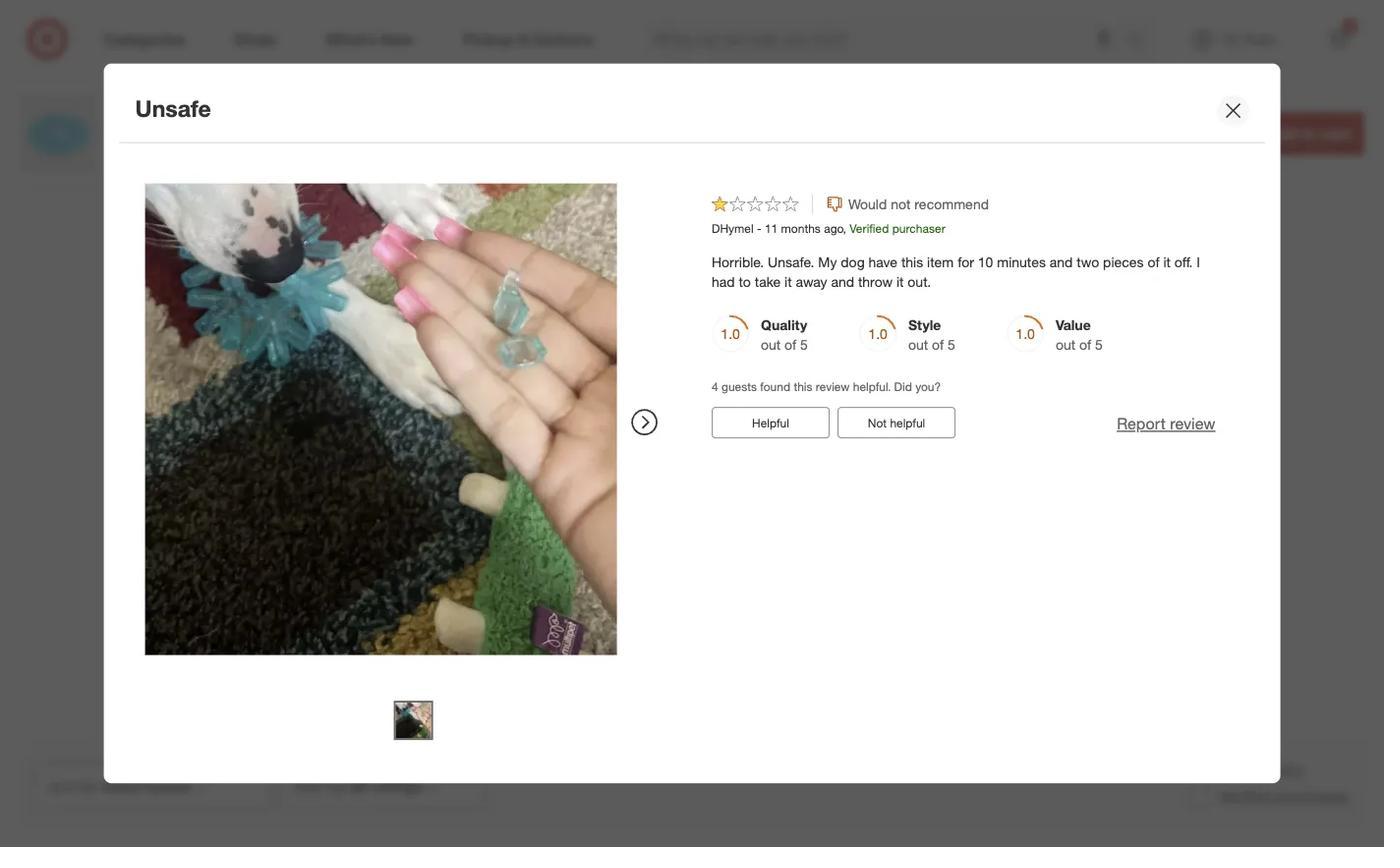 Task type: vqa. For each thing, say whether or not it's contained in the screenshot.
stars
yes



Task type: locate. For each thing, give the bounding box(es) containing it.
purchased
[[1022, 139, 1078, 153]]

0 vertical spatial review
[[816, 379, 850, 394]]

report review
[[1117, 414, 1215, 433]]

4
[[354, 262, 361, 277], [712, 379, 718, 394]]

4 up 3
[[354, 262, 361, 277]]

0 vertical spatial and
[[1050, 253, 1073, 271]]

of inside the style out of 5
[[932, 336, 944, 353]]

1 horizontal spatial star
[[735, 320, 758, 337]]

it down 'unsafe.'
[[785, 273, 792, 290]]

unsafe
[[135, 95, 211, 123]]

1 horizontal spatial review
[[1170, 414, 1215, 433]]

stars up 3 stars
[[364, 262, 390, 277]]

snowflake
[[263, 121, 340, 140]]

3
[[354, 281, 361, 295]]

recommend up purchaser
[[915, 195, 989, 212]]

horrible.
[[712, 253, 764, 271]]

review right report
[[1170, 414, 1215, 433]]

star right 1
[[367, 318, 387, 333]]

guest review image 4 of 7, zoom in image
[[623, 516, 746, 639]]

0 horizontal spatial value
[[815, 387, 850, 404]]

0 vertical spatial recommend
[[915, 195, 989, 212]]

review left 'helpful.'
[[816, 379, 850, 394]]

0 vertical spatial 4
[[354, 262, 361, 277]]

1 stars from the top
[[364, 244, 390, 258]]

wondershop™
[[356, 121, 459, 140]]

1 horizontal spatial quality out of 5
[[761, 316, 808, 353]]

0 horizontal spatial quality out of 5
[[520, 387, 567, 424]]

ratings
[[762, 320, 803, 337]]

3 stars
[[354, 281, 390, 295]]

blue
[[225, 121, 259, 140]]

horrible. unsafe. my dog have this item for 10 minutes and two pieces of it off. i had to take it away and throw it out.
[[712, 253, 1200, 290]]

it left off.
[[1163, 253, 1171, 271]]

throw
[[858, 273, 893, 290]]

image of dog toy - tpr blue snowflake - wondershop™ image
[[20, 94, 98, 173]]

value out of 5 left the not
[[815, 387, 862, 424]]

search
[[1118, 32, 1165, 51]]

verified down would
[[850, 221, 889, 236]]

4 stars from the top
[[364, 299, 390, 314]]

1 vertical spatial verified
[[1219, 788, 1271, 808]]

1 sponsored link from the left
[[31, 0, 193, 38]]

5 stars
[[354, 244, 390, 258]]

this up the out.
[[901, 253, 923, 271]]

1 vertical spatial 4
[[712, 379, 718, 394]]

1 vertical spatial guest review image 1 of 1, full size image
[[394, 701, 433, 741]]

out inside the style out of 5
[[908, 336, 928, 353]]

guest review image 1 of 1, full size image
[[145, 184, 617, 655], [394, 701, 433, 741]]

2 sponsored link from the left
[[433, 0, 594, 38]]

ago
[[824, 221, 843, 236]]

4 left guests
[[712, 379, 718, 394]]

quality out of 5 inside unsafe dialog
[[761, 316, 808, 353]]

0 horizontal spatial value out of 5
[[815, 387, 862, 424]]

90
[[716, 320, 731, 337]]

-
[[179, 121, 185, 140], [345, 121, 351, 140], [757, 221, 762, 236]]

of
[[1148, 253, 1160, 271], [785, 336, 797, 353], [932, 336, 944, 353], [1080, 336, 1091, 353], [544, 407, 556, 424], [691, 407, 703, 424], [839, 407, 851, 424]]

0 vertical spatial guest review image 1 of 1, full size image
[[145, 184, 617, 655]]

verified down with at right bottom
[[1219, 788, 1271, 808]]

0 horizontal spatial 4
[[354, 262, 361, 277]]

1 vertical spatial quality
[[520, 387, 567, 404]]

recommend
[[915, 195, 989, 212], [920, 298, 1010, 318]]

review
[[816, 379, 850, 394], [1170, 414, 1215, 433]]

- left 11
[[757, 221, 762, 236]]

0 vertical spatial this
[[901, 253, 923, 271]]

11
[[765, 221, 778, 236]]

1 horizontal spatial and
[[1050, 253, 1073, 271]]

- right 'snowflake'
[[345, 121, 351, 140]]

value left 'helpful.'
[[815, 387, 850, 404]]

0 vertical spatial quality
[[761, 316, 807, 334]]

this right found
[[794, 379, 813, 394]]

stars for 3 stars
[[364, 281, 390, 295]]

out
[[761, 336, 781, 353], [908, 336, 928, 353], [1056, 336, 1076, 353], [520, 407, 540, 424], [668, 407, 687, 424], [815, 407, 835, 424]]

0 horizontal spatial to
[[739, 273, 751, 290]]

star right 90 on the top of the page
[[735, 320, 758, 337]]

5
[[354, 244, 361, 258], [800, 336, 808, 353], [948, 336, 955, 353], [1095, 336, 1103, 353], [559, 407, 567, 424], [707, 407, 715, 424], [854, 407, 862, 424]]

helpful
[[752, 415, 789, 430]]

report
[[1117, 414, 1166, 433]]

3.6
[[732, 243, 787, 291]]

for
[[958, 253, 974, 271]]

verified
[[850, 221, 889, 236], [1219, 788, 1271, 808]]

4 stars
[[354, 262, 390, 277]]

value
[[1056, 316, 1091, 334], [815, 387, 850, 404]]

with
[[1219, 762, 1250, 781]]

had
[[712, 273, 735, 290]]

to
[[1302, 124, 1317, 143], [739, 273, 751, 290]]

and down dog
[[831, 273, 854, 290]]

2
[[354, 299, 361, 314]]

1 horizontal spatial value out of 5
[[1056, 316, 1103, 353]]

1 vertical spatial review
[[1170, 414, 1215, 433]]

stars
[[364, 244, 390, 258], [364, 262, 390, 277], [364, 281, 390, 295], [364, 299, 390, 314]]

guest review image 2 of 7, zoom in image
[[346, 516, 468, 639]]

stars for 5 stars
[[364, 244, 390, 258]]

0 vertical spatial verified
[[850, 221, 889, 236]]

purchases
[[1276, 788, 1349, 808]]

0 vertical spatial value
[[1056, 316, 1091, 334]]

it
[[1163, 253, 1171, 271], [785, 273, 792, 290], [896, 273, 904, 290]]

1 horizontal spatial value
[[1056, 316, 1091, 334]]

unsafe dialog
[[104, 64, 1280, 784]]

quality
[[761, 316, 807, 334], [520, 387, 567, 404]]

to down horrible.
[[739, 273, 751, 290]]

stars down 3 stars
[[364, 299, 390, 314]]

0 horizontal spatial this
[[794, 379, 813, 394]]

style out of 5
[[908, 316, 955, 353]]

1 horizontal spatial quality
[[761, 316, 807, 334]]

recommend for would
[[920, 298, 1010, 318]]

guest review image 3 of 7, zoom in image
[[484, 516, 607, 639]]

6 sponsored from the left
[[1235, 23, 1293, 38]]

have
[[869, 253, 898, 271]]

What can we help you find? suggestions appear below search field
[[642, 18, 1132, 61]]

recommend inside unsafe dialog
[[915, 195, 989, 212]]

1 vertical spatial recommend
[[920, 298, 1010, 318]]

6 sponsored link from the left
[[1235, 0, 1384, 38]]

recommend inside % would recommend 21 recommendations
[[920, 298, 1010, 318]]

- right toy
[[179, 121, 185, 140]]

stars up 2 stars
[[364, 281, 390, 295]]

value down two
[[1056, 316, 1091, 334]]

item
[[927, 253, 954, 271]]

quality inside unsafe dialog
[[761, 316, 807, 334]]

0 horizontal spatial quality
[[520, 387, 567, 404]]

0 horizontal spatial and
[[831, 273, 854, 290]]

recommend down horrible. unsafe. my dog have this item for 10 minutes and two pieces of it off. i had to take it away and throw it out.
[[920, 298, 1010, 318]]

add
[[1267, 124, 1297, 143]]

stars up 4 stars at the top of page
[[364, 244, 390, 258]]

and
[[1050, 253, 1073, 271], [831, 273, 854, 290]]

0 horizontal spatial star
[[367, 318, 387, 333]]

helpful
[[890, 415, 925, 430]]

and left two
[[1050, 253, 1073, 271]]

2 stars from the top
[[364, 262, 390, 277]]

1 vertical spatial to
[[739, 273, 751, 290]]

guest
[[557, 175, 621, 203]]

0 vertical spatial to
[[1302, 124, 1317, 143]]

1 horizontal spatial this
[[901, 253, 923, 271]]

off.
[[1175, 253, 1193, 271]]

4 guests found this review helpful. did you?
[[712, 379, 941, 394]]

5 inside the style out of 5
[[948, 336, 955, 353]]

4 inside unsafe dialog
[[712, 379, 718, 394]]

1 horizontal spatial 4
[[712, 379, 718, 394]]

star
[[367, 318, 387, 333], [735, 320, 758, 337]]

guests
[[722, 379, 757, 394]]

found
[[760, 379, 790, 394]]

0 vertical spatial value out of 5
[[1056, 316, 1103, 353]]

1 horizontal spatial to
[[1302, 124, 1317, 143]]

0 horizontal spatial verified
[[850, 221, 889, 236]]

to right add
[[1302, 124, 1317, 143]]

value out of 5 down two
[[1056, 316, 1103, 353]]

i
[[1197, 253, 1200, 271]]

5 sponsored from the left
[[1034, 23, 1092, 38]]

0 vertical spatial quality out of 5
[[761, 316, 808, 353]]

2 horizontal spatial -
[[757, 221, 762, 236]]

1 sponsored from the left
[[31, 23, 90, 38]]

take
[[755, 273, 781, 290]]

dog toy - tpr blue snowflake - wondershop™
[[114, 121, 459, 140]]

3 stars from the top
[[364, 281, 390, 295]]

0 horizontal spatial -
[[179, 121, 185, 140]]

not
[[868, 415, 887, 430]]

it left the out.
[[896, 273, 904, 290]]

% would recommend 21 recommendations
[[852, 298, 1010, 338]]

stars for 2 stars
[[364, 299, 390, 314]]

when purchased online
[[988, 139, 1113, 153]]

shop all wondershop
[[114, 96, 265, 115]]

4 for 4 stars
[[354, 262, 361, 277]]

dhymel - 11 months ago , verified purchaser
[[712, 221, 945, 236]]

sponsored
[[31, 23, 90, 38], [433, 23, 491, 38], [633, 23, 691, 38], [834, 23, 892, 38], [1034, 23, 1092, 38], [1235, 23, 1293, 38]]

1 vertical spatial and
[[831, 273, 854, 290]]

With photos checkbox
[[1191, 762, 1211, 782]]

4 sponsored from the left
[[834, 23, 892, 38]]

1
[[357, 318, 364, 333]]

90 star ratings
[[716, 320, 803, 337]]

2 horizontal spatial it
[[1163, 253, 1171, 271]]



Task type: describe. For each thing, give the bounding box(es) containing it.
search button
[[1118, 18, 1165, 65]]

all
[[156, 96, 171, 115]]

dhymel
[[712, 221, 754, 236]]

10
[[978, 253, 993, 271]]

out of 5
[[668, 407, 715, 424]]

recommendations
[[876, 320, 988, 338]]

guest review image 1 of 7, zoom in image
[[207, 516, 330, 639]]

3 sponsored from the left
[[633, 23, 691, 38]]

zoomed image element
[[145, 159, 682, 752]]

minutes
[[997, 253, 1046, 271]]

add to cart
[[1267, 124, 1352, 143]]

verified inside unsafe dialog
[[850, 221, 889, 236]]

you?
[[915, 379, 941, 394]]

Verified purchases checkbox
[[1191, 788, 1211, 808]]

this inside horrible. unsafe. my dog have this item for 10 minutes and two pieces of it off. i had to take it away and throw it out.
[[901, 253, 923, 271]]

dog toy - tpr blue snowflake - wondershop&#8482; element
[[114, 121, 459, 140]]

star for 1
[[367, 318, 387, 333]]

wondershop
[[175, 96, 265, 115]]

photos
[[1254, 762, 1303, 781]]

cart
[[1321, 124, 1352, 143]]

1 vertical spatial quality out of 5
[[520, 387, 567, 424]]

toy
[[149, 121, 174, 140]]

3 sponsored link from the left
[[633, 0, 794, 38]]

to inside button
[[1302, 124, 1317, 143]]

dog
[[841, 253, 865, 271]]

stars for 4 stars
[[364, 262, 390, 277]]

ratings
[[627, 175, 709, 203]]

1 vertical spatial value
[[815, 387, 850, 404]]

not
[[891, 195, 911, 212]]

1 horizontal spatial verified
[[1219, 788, 1271, 808]]

unsafe.
[[768, 253, 814, 271]]

reviews
[[737, 175, 827, 203]]

9
[[1347, 20, 1353, 32]]

style
[[908, 316, 941, 334]]

out.
[[908, 273, 931, 290]]

not helpful button
[[838, 407, 956, 438]]

helpful button
[[712, 407, 830, 438]]

to inside horrible. unsafe. my dog have this item for 10 minutes and two pieces of it off. i had to take it away and throw it out.
[[739, 273, 751, 290]]

1 vertical spatial this
[[794, 379, 813, 394]]

did
[[894, 379, 912, 394]]

1 horizontal spatial -
[[345, 121, 351, 140]]

recommend for not
[[915, 195, 989, 212]]

4 for 4 guests found this review helpful. did you?
[[712, 379, 718, 394]]

2 stars
[[354, 299, 390, 314]]

helpful.
[[853, 379, 891, 394]]

&
[[715, 175, 731, 203]]

pieces
[[1103, 253, 1144, 271]]

4 sponsored link from the left
[[834, 0, 995, 38]]

add to cart button
[[1255, 112, 1365, 155]]

away
[[796, 273, 827, 290]]

review inside button
[[1170, 414, 1215, 433]]

tpr
[[189, 121, 221, 140]]

guest ratings & reviews
[[557, 175, 827, 203]]

with photos
[[1219, 762, 1303, 781]]

0 horizontal spatial review
[[816, 379, 850, 394]]

when
[[988, 139, 1019, 153]]

,
[[843, 221, 846, 236]]

two
[[1077, 253, 1099, 271]]

1 vertical spatial value out of 5
[[815, 387, 862, 424]]

5 sponsored link from the left
[[1034, 0, 1195, 38]]

star for 90
[[735, 320, 758, 337]]

not helpful
[[868, 415, 925, 430]]

value out of 5 inside unsafe dialog
[[1056, 316, 1103, 353]]

%
[[852, 298, 867, 318]]

would
[[871, 298, 916, 318]]

shop
[[114, 96, 151, 115]]

1 horizontal spatial it
[[896, 273, 904, 290]]

months
[[781, 221, 821, 236]]

0 horizontal spatial it
[[785, 273, 792, 290]]

dog
[[114, 121, 145, 140]]

online
[[1081, 139, 1113, 153]]

would
[[848, 195, 887, 212]]

purchaser
[[892, 221, 945, 236]]

would not recommend
[[848, 195, 989, 212]]

9 link
[[1317, 18, 1361, 61]]

verified purchases
[[1219, 788, 1349, 808]]

1 star
[[357, 318, 387, 333]]

of inside horrible. unsafe. my dog have this item for 10 minutes and two pieces of it off. i had to take it away and throw it out.
[[1148, 253, 1160, 271]]

- inside unsafe dialog
[[757, 221, 762, 236]]

report review button
[[1117, 413, 1215, 435]]

my
[[818, 253, 837, 271]]

2 sponsored from the left
[[433, 23, 491, 38]]

value inside unsafe dialog
[[1056, 316, 1091, 334]]

21
[[857, 320, 872, 338]]



